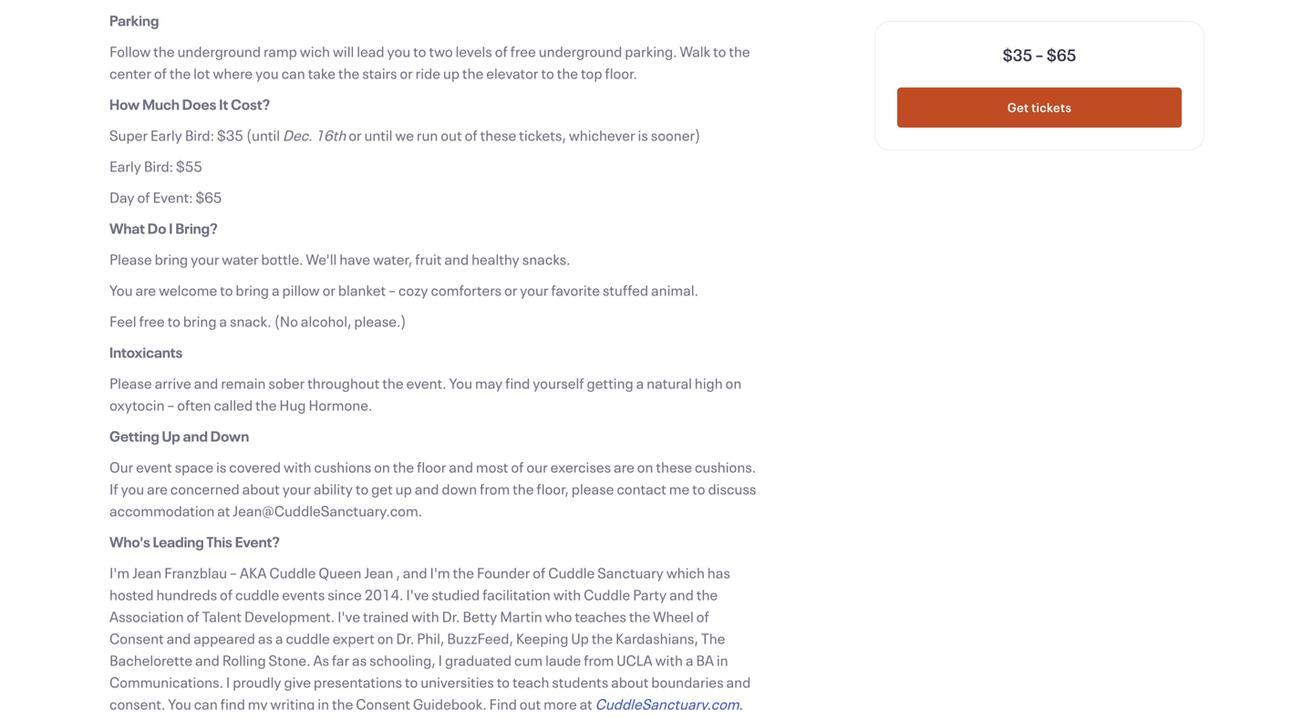 Task type: vqa. For each thing, say whether or not it's contained in the screenshot.
their to the middle
no



Task type: locate. For each thing, give the bounding box(es) containing it.
1 vertical spatial please
[[109, 373, 152, 393]]

0 horizontal spatial in
[[318, 694, 329, 710]]

find
[[505, 373, 530, 393], [220, 694, 245, 710]]

at
[[217, 501, 230, 521], [580, 694, 593, 710]]

bring down 'welcome' on the top left of page
[[183, 311, 217, 331]]

tickets
[[1032, 99, 1072, 116]]

remain
[[221, 373, 266, 393]]

our
[[527, 457, 548, 477]]

1 horizontal spatial i've
[[406, 585, 429, 605]]

floor.
[[605, 63, 637, 83]]

the down teaches
[[592, 629, 613, 648]]

cushions
[[314, 457, 371, 477]]

discuss
[[708, 479, 756, 499]]

2014.
[[364, 585, 404, 605]]

writing
[[270, 694, 315, 710]]

to right the 'elevator'
[[541, 63, 554, 83]]

my
[[248, 694, 268, 710]]

wich
[[300, 41, 330, 61]]

proudly
[[233, 673, 281, 692]]

find left 'my'
[[220, 694, 245, 710]]

1 horizontal spatial cuddle
[[286, 629, 330, 648]]

1 horizontal spatial find
[[505, 373, 530, 393]]

0 vertical spatial up
[[443, 63, 460, 83]]

1 horizontal spatial consent
[[356, 694, 410, 710]]

a left natural
[[636, 373, 644, 393]]

,
[[396, 563, 400, 583]]

find inside please arrive and remain sober throughout the event. you may find yourself getting a natural high on oxytocin – often called the hug hormone.
[[505, 373, 530, 393]]

up inside our event space is covered with cushions on the floor and most of our exercises are on these cushions. if you are concerned about your ability to get up and down from the floor, please contact me to discuss accommodation at jean@cuddlesanctuary.com.
[[396, 479, 412, 499]]

1 vertical spatial $65
[[196, 187, 222, 207]]

are up feel
[[135, 280, 156, 300]]

0 vertical spatial bird:
[[185, 125, 214, 145]]

1 vertical spatial in
[[318, 694, 329, 710]]

jean left ,
[[364, 563, 394, 583]]

2 vertical spatial you
[[168, 694, 191, 710]]

0 horizontal spatial consent
[[109, 629, 164, 648]]

0 horizontal spatial as
[[258, 629, 273, 648]]

about down 'covered'
[[242, 479, 280, 499]]

please up oxytocin
[[109, 373, 152, 393]]

find inside the i'm jean franzblau – aka cuddle queen jean , and i'm the founder of cuddle sanctuary which has hosted hundreds of cuddle events since 2014. i've studied facilitation with cuddle party and the association of talent development. i've trained with dr. betty martin who teaches the wheel of consent and appeared as a cuddle expert on dr. phil, buzzfeed, keeping up the kardashians, the bachelorette and rolling stone. as far as schooling, i graduated cum laude from ucla with a ba in communications. i proudly give presentations to universities to teach students about boundaries and consent. you can find my writing in the consent guidebook. find out more at
[[220, 694, 245, 710]]

and
[[445, 249, 469, 269], [194, 373, 218, 393], [183, 426, 208, 446], [449, 457, 473, 477], [415, 479, 439, 499], [403, 563, 427, 583], [669, 585, 694, 605], [167, 629, 191, 648], [195, 651, 220, 670], [726, 673, 751, 692]]

0 horizontal spatial you
[[121, 479, 144, 499]]

0 horizontal spatial about
[[242, 479, 280, 499]]

the down presentations
[[332, 694, 353, 710]]

in right the writing at the bottom of the page
[[318, 694, 329, 710]]

are down event
[[147, 479, 168, 499]]

take
[[308, 63, 336, 83]]

expert
[[333, 629, 375, 648]]

you left 'may'
[[449, 373, 472, 393]]

1 vertical spatial is
[[216, 457, 226, 477]]

1 horizontal spatial you
[[168, 694, 191, 710]]

and inside please arrive and remain sober throughout the event. you may find yourself getting a natural high on oxytocin – often called the hug hormone.
[[194, 373, 218, 393]]

on up contact at bottom
[[637, 457, 653, 477]]

to down the water
[[220, 280, 233, 300]]

who
[[545, 607, 572, 627]]

0 horizontal spatial underground
[[177, 41, 261, 61]]

sober
[[268, 373, 305, 393]]

0 vertical spatial about
[[242, 479, 280, 499]]

can down communications.
[[194, 694, 218, 710]]

1 horizontal spatial $35
[[1003, 44, 1033, 66]]

1 horizontal spatial out
[[520, 694, 541, 710]]

1 vertical spatial up
[[396, 479, 412, 499]]

intoxicants
[[109, 342, 183, 362]]

the down our
[[513, 479, 534, 499]]

1 vertical spatial at
[[580, 694, 593, 710]]

of
[[495, 41, 508, 61], [154, 63, 167, 83], [465, 125, 478, 145], [137, 187, 150, 207], [511, 457, 524, 477], [533, 563, 546, 583], [220, 585, 233, 605], [187, 607, 199, 627], [696, 607, 709, 627]]

1 vertical spatial these
[[656, 457, 692, 477]]

dec.
[[283, 125, 312, 145]]

1 horizontal spatial i
[[226, 673, 230, 692]]

2 vertical spatial you
[[121, 479, 144, 499]]

the left lot
[[169, 63, 191, 83]]

0 vertical spatial out
[[441, 125, 462, 145]]

1 horizontal spatial your
[[282, 479, 311, 499]]

0 vertical spatial i've
[[406, 585, 429, 605]]

are up contact at bottom
[[614, 457, 635, 477]]

jean@cuddlesanctuary.com.
[[233, 501, 422, 521]]

0 vertical spatial you
[[109, 280, 133, 300]]

of up talent
[[220, 585, 233, 605]]

hosted
[[109, 585, 154, 605]]

bird: down does
[[185, 125, 214, 145]]

of down hundreds
[[187, 607, 199, 627]]

the left hug at the bottom of the page
[[255, 395, 277, 415]]

cozy
[[398, 280, 428, 300]]

1 please from the top
[[109, 249, 152, 269]]

these left tickets,
[[480, 125, 516, 145]]

0 horizontal spatial early
[[109, 156, 141, 176]]

$65
[[1047, 44, 1077, 66], [196, 187, 222, 207]]

your left ability
[[282, 479, 311, 499]]

please
[[109, 249, 152, 269], [109, 373, 152, 393]]

1 jean from the left
[[132, 563, 162, 583]]

about down ucla
[[611, 673, 649, 692]]

i
[[169, 218, 173, 238], [438, 651, 442, 670], [226, 673, 230, 692]]

your inside our event space is covered with cushions on the floor and most of our exercises are on these cushions. if you are concerned about your ability to get up and down from the floor, please contact me to discuss accommodation at jean@cuddlesanctuary.com.
[[282, 479, 311, 499]]

dr. down studied
[[442, 607, 460, 627]]

water
[[222, 249, 258, 269]]

on right high
[[726, 373, 742, 393]]

called
[[214, 395, 253, 415]]

underground up top
[[539, 41, 622, 61]]

0 horizontal spatial from
[[480, 479, 510, 499]]

most
[[476, 457, 508, 477]]

bring up snack.
[[236, 280, 269, 300]]

up up event
[[162, 426, 180, 446]]

0 vertical spatial dr.
[[442, 607, 460, 627]]

0 vertical spatial from
[[480, 479, 510, 499]]

0 horizontal spatial your
[[191, 249, 219, 269]]

from inside our event space is covered with cushions on the floor and most of our exercises are on these cushions. if you are concerned about your ability to get up and down from the floor, please contact me to discuss accommodation at jean@cuddlesanctuary.com.
[[480, 479, 510, 499]]

1 horizontal spatial at
[[580, 694, 593, 710]]

ba
[[696, 651, 714, 670]]

is
[[638, 125, 648, 145], [216, 457, 226, 477]]

bring down what do i bring? at left
[[155, 249, 188, 269]]

1 vertical spatial are
[[614, 457, 635, 477]]

get tickets button
[[897, 88, 1182, 128]]

you inside please arrive and remain sober throughout the event. you may find yourself getting a natural high on oxytocin – often called the hug hormone.
[[449, 373, 472, 393]]

0 horizontal spatial find
[[220, 694, 245, 710]]

$35 up get
[[1003, 44, 1033, 66]]

0 vertical spatial i
[[169, 218, 173, 238]]

or left ride
[[400, 63, 413, 83]]

0 horizontal spatial is
[[216, 457, 226, 477]]

please.)
[[354, 311, 406, 331]]

0 horizontal spatial i'm
[[109, 563, 130, 583]]

boundaries
[[651, 673, 724, 692]]

0 vertical spatial early
[[150, 125, 182, 145]]

i right do
[[169, 218, 173, 238]]

bird: left the '$55'
[[144, 156, 173, 176]]

appeared
[[194, 629, 255, 648]]

is left sooner)
[[638, 125, 648, 145]]

you down communications.
[[168, 694, 191, 710]]

2 jean from the left
[[364, 563, 394, 583]]

1 vertical spatial your
[[520, 280, 549, 300]]

1 vertical spatial you
[[449, 373, 472, 393]]

favorite
[[551, 280, 600, 300]]

2 please from the top
[[109, 373, 152, 393]]

0 vertical spatial in
[[717, 651, 728, 670]]

phil,
[[417, 629, 445, 648]]

graduated
[[445, 651, 512, 670]]

stuffed
[[603, 280, 649, 300]]

– left 'aka'
[[230, 563, 237, 583]]

of up facilitation
[[533, 563, 546, 583]]

0 vertical spatial find
[[505, 373, 530, 393]]

who's
[[109, 532, 150, 552]]

of right center
[[154, 63, 167, 83]]

follow
[[109, 41, 151, 61]]

0 horizontal spatial these
[[480, 125, 516, 145]]

schooling,
[[369, 651, 436, 670]]

0 vertical spatial you
[[387, 41, 411, 61]]

the down has
[[697, 585, 718, 605]]

bring
[[155, 249, 188, 269], [236, 280, 269, 300], [183, 311, 217, 331]]

1 vertical spatial about
[[611, 673, 649, 692]]

please bring your water bottle. we'll have water, fruit and healthy snacks.
[[109, 249, 571, 269]]

0 horizontal spatial $65
[[196, 187, 222, 207]]

1 vertical spatial out
[[520, 694, 541, 710]]

0 horizontal spatial at
[[217, 501, 230, 521]]

laude
[[545, 651, 581, 670]]

in right ba
[[717, 651, 728, 670]]

2 horizontal spatial i
[[438, 651, 442, 670]]

1 horizontal spatial $65
[[1047, 44, 1077, 66]]

2 underground from the left
[[539, 41, 622, 61]]

0 horizontal spatial jean
[[132, 563, 162, 583]]

(no
[[274, 311, 298, 331]]

these
[[480, 125, 516, 145], [656, 457, 692, 477]]

a left snack.
[[219, 311, 227, 331]]

guidebook.
[[413, 694, 487, 710]]

or inside follow the underground ramp wich will lead you to two levels of free underground parking. walk to the center of the lot where you can take the stairs or ride up the elevator to the top floor.
[[400, 63, 413, 83]]

consent down association
[[109, 629, 164, 648]]

and down often
[[183, 426, 208, 446]]

up up laude
[[571, 629, 589, 648]]

whichever
[[569, 125, 635, 145]]

2 horizontal spatial you
[[449, 373, 472, 393]]

from up the students
[[584, 651, 614, 670]]

free right feel
[[139, 311, 165, 331]]

$65 up the bring?
[[196, 187, 222, 207]]

2 vertical spatial i
[[226, 673, 230, 692]]

this
[[207, 532, 232, 552]]

up right the get
[[396, 479, 412, 499]]

from inside the i'm jean franzblau – aka cuddle queen jean , and i'm the founder of cuddle sanctuary which has hosted hundreds of cuddle events since 2014. i've studied facilitation with cuddle party and the association of talent development. i've trained with dr. betty martin who teaches the wheel of consent and appeared as a cuddle expert on dr. phil, buzzfeed, keeping up the kardashians, the bachelorette and rolling stone. as far as schooling, i graduated cum laude from ucla with a ba in communications. i proudly give presentations to universities to teach students about boundaries and consent. you can find my writing in the consent guidebook. find out more at
[[584, 651, 614, 670]]

will
[[333, 41, 354, 61]]

with up phil,
[[412, 607, 439, 627]]

a inside please arrive and remain sober throughout the event. you may find yourself getting a natural high on oxytocin – often called the hug hormone.
[[636, 373, 644, 393]]

as up rolling
[[258, 629, 273, 648]]

i've right the 2014.
[[406, 585, 429, 605]]

– down arrive
[[167, 395, 174, 415]]

or right 'pillow'
[[322, 280, 336, 300]]

1 horizontal spatial about
[[611, 673, 649, 692]]

you right if
[[121, 479, 144, 499]]

– up get tickets
[[1036, 44, 1044, 66]]

the up studied
[[453, 563, 474, 583]]

1 vertical spatial find
[[220, 694, 245, 710]]

1 horizontal spatial in
[[717, 651, 728, 670]]

1 underground from the left
[[177, 41, 261, 61]]

your down snacks. on the left of the page
[[520, 280, 549, 300]]

1 horizontal spatial underground
[[539, 41, 622, 61]]

1 horizontal spatial early
[[150, 125, 182, 145]]

2 vertical spatial your
[[282, 479, 311, 499]]

and down 'floor'
[[415, 479, 439, 499]]

on
[[726, 373, 742, 393], [374, 457, 390, 477], [637, 457, 653, 477], [377, 629, 394, 648]]

covered
[[229, 457, 281, 477]]

can inside the i'm jean franzblau – aka cuddle queen jean , and i'm the founder of cuddle sanctuary which has hosted hundreds of cuddle events since 2014. i've studied facilitation with cuddle party and the association of talent development. i've trained with dr. betty martin who teaches the wheel of consent and appeared as a cuddle expert on dr. phil, buzzfeed, keeping up the kardashians, the bachelorette and rolling stone. as far as schooling, i graduated cum laude from ucla with a ba in communications. i proudly give presentations to universities to teach students about boundaries and consent. you can find my writing in the consent guidebook. find out more at
[[194, 694, 218, 710]]

i've down since at the left
[[338, 607, 360, 627]]

on inside please arrive and remain sober throughout the event. you may find yourself getting a natural high on oxytocin – often called the hug hormone.
[[726, 373, 742, 393]]

1 vertical spatial from
[[584, 651, 614, 670]]

0 horizontal spatial i
[[169, 218, 173, 238]]

please inside please arrive and remain sober throughout the event. you may find yourself getting a natural high on oxytocin – often called the hug hormone.
[[109, 373, 152, 393]]

– inside please arrive and remain sober throughout the event. you may find yourself getting a natural high on oxytocin – often called the hug hormone.
[[167, 395, 174, 415]]

out
[[441, 125, 462, 145], [520, 694, 541, 710]]

since
[[328, 585, 362, 605]]

1 horizontal spatial up
[[571, 629, 589, 648]]

0 vertical spatial is
[[638, 125, 648, 145]]

the down party
[[629, 607, 650, 627]]

1 horizontal spatial free
[[510, 41, 536, 61]]

underground up where
[[177, 41, 261, 61]]

0 horizontal spatial cuddle
[[235, 585, 279, 605]]

0 vertical spatial free
[[510, 41, 536, 61]]

out right run
[[441, 125, 462, 145]]

early
[[150, 125, 182, 145], [109, 156, 141, 176]]

the right walk
[[729, 41, 750, 61]]

i've
[[406, 585, 429, 605], [338, 607, 360, 627]]

1 horizontal spatial jean
[[364, 563, 394, 583]]

and right ,
[[403, 563, 427, 583]]

your down the bring?
[[191, 249, 219, 269]]

give
[[284, 673, 311, 692]]

our
[[109, 457, 133, 477]]

cost?
[[231, 94, 270, 114]]

1 horizontal spatial from
[[584, 651, 614, 670]]

you
[[387, 41, 411, 61], [255, 63, 279, 83], [121, 479, 144, 499]]

as
[[258, 629, 273, 648], [352, 651, 367, 670]]

0 vertical spatial consent
[[109, 629, 164, 648]]

these up me
[[656, 457, 692, 477]]

1 vertical spatial can
[[194, 694, 218, 710]]

at down concerned
[[217, 501, 230, 521]]

1 vertical spatial i
[[438, 651, 442, 670]]

cum
[[514, 651, 543, 670]]

2 horizontal spatial your
[[520, 280, 549, 300]]

and up often
[[194, 373, 218, 393]]

to up the find
[[497, 673, 510, 692]]

and up down
[[449, 457, 473, 477]]

up right ride
[[443, 63, 460, 83]]

and up bachelorette
[[167, 629, 191, 648]]

please for please arrive and remain sober throughout the event. you may find yourself getting a natural high on oxytocin – often called the hug hormone.
[[109, 373, 152, 393]]

$65 up tickets
[[1047, 44, 1077, 66]]

with
[[284, 457, 311, 477], [553, 585, 581, 605], [412, 607, 439, 627], [655, 651, 683, 670]]

jean up hosted at the bottom of the page
[[132, 563, 162, 583]]

you up feel
[[109, 280, 133, 300]]

0 horizontal spatial bird:
[[144, 156, 173, 176]]

0 horizontal spatial $35
[[217, 125, 243, 145]]

0 vertical spatial your
[[191, 249, 219, 269]]

0 horizontal spatial you
[[109, 280, 133, 300]]

0 vertical spatial can
[[281, 63, 305, 83]]

party
[[633, 585, 667, 605]]

you right lead
[[387, 41, 411, 61]]

1 horizontal spatial you
[[255, 63, 279, 83]]

about inside our event space is covered with cushions on the floor and most of our exercises are on these cushions. if you are concerned about your ability to get up and down from the floor, please contact me to discuss accommodation at jean@cuddlesanctuary.com.
[[242, 479, 280, 499]]

blanket
[[338, 280, 386, 300]]

early bird: $55
[[109, 156, 202, 176]]

get
[[371, 479, 393, 499]]

dr.
[[442, 607, 460, 627], [396, 629, 414, 648]]

as right 'far'
[[352, 651, 367, 670]]

martin
[[500, 607, 542, 627]]

sooner)
[[651, 125, 701, 145]]

1 horizontal spatial up
[[443, 63, 460, 83]]

is right space
[[216, 457, 226, 477]]

the left event. on the left
[[382, 373, 404, 393]]

floor,
[[537, 479, 569, 499]]

you
[[109, 280, 133, 300], [449, 373, 472, 393], [168, 694, 191, 710]]

yourself
[[533, 373, 584, 393]]

i down phil,
[[438, 651, 442, 670]]

1 horizontal spatial bird:
[[185, 125, 214, 145]]



Task type: describe. For each thing, give the bounding box(es) containing it.
$55
[[176, 156, 202, 176]]

1 i'm from the left
[[109, 563, 130, 583]]

buzzfeed,
[[447, 629, 513, 648]]

2 vertical spatial are
[[147, 479, 168, 499]]

event?
[[235, 532, 280, 552]]

0 vertical spatial are
[[135, 280, 156, 300]]

0 vertical spatial $65
[[1047, 44, 1077, 66]]

students
[[552, 673, 608, 692]]

what
[[109, 218, 145, 238]]

hundreds
[[156, 585, 217, 605]]

to down schooling,
[[405, 673, 418, 692]]

16th
[[315, 125, 346, 145]]

find
[[489, 694, 517, 710]]

– left cozy
[[389, 280, 396, 300]]

bachelorette
[[109, 651, 193, 670]]

trained
[[363, 607, 409, 627]]

where
[[213, 63, 253, 83]]

day of event: $65
[[109, 187, 222, 207]]

how much does it cost?
[[109, 94, 270, 114]]

levels
[[456, 41, 492, 61]]

of up the
[[696, 607, 709, 627]]

stairs
[[362, 63, 397, 83]]

free inside follow the underground ramp wich will lead you to two levels of free underground parking. walk to the center of the lot where you can take the stairs or ride up the elevator to the top floor.
[[510, 41, 536, 61]]

a left 'pillow'
[[272, 280, 280, 300]]

water,
[[373, 249, 412, 269]]

with up who
[[553, 585, 581, 605]]

feel free to bring a snack. (no alcohol, please.)
[[109, 311, 406, 331]]

cuddle up who
[[548, 563, 595, 583]]

out inside the i'm jean franzblau – aka cuddle queen jean , and i'm the founder of cuddle sanctuary which has hosted hundreds of cuddle events since 2014. i've studied facilitation with cuddle party and the association of talent development. i've trained with dr. betty martin who teaches the wheel of consent and appeared as a cuddle expert on dr. phil, buzzfeed, keeping up the kardashians, the bachelorette and rolling stone. as far as schooling, i graduated cum laude from ucla with a ba in communications. i proudly give presentations to universities to teach students about boundaries and consent. you can find my writing in the consent guidebook. find out more at
[[520, 694, 541, 710]]

natural
[[647, 373, 692, 393]]

pillow
[[282, 280, 320, 300]]

0 vertical spatial these
[[480, 125, 516, 145]]

our event space is covered with cushions on the floor and most of our exercises are on these cushions. if you are concerned about your ability to get up and down from the floor, please contact me to discuss accommodation at jean@cuddlesanctuary.com.
[[109, 457, 756, 521]]

these inside our event space is covered with cushions on the floor and most of our exercises are on these cushions. if you are concerned about your ability to get up and down from the floor, please contact me to discuss accommodation at jean@cuddlesanctuary.com.
[[656, 457, 692, 477]]

development.
[[244, 607, 335, 627]]

1 vertical spatial free
[[139, 311, 165, 331]]

you inside our event space is covered with cushions on the floor and most of our exercises are on these cushions. if you are concerned about your ability to get up and down from the floor, please contact me to discuss accommodation at jean@cuddlesanctuary.com.
[[121, 479, 144, 499]]

at inside our event space is covered with cushions on the floor and most of our exercises are on these cushions. if you are concerned about your ability to get up and down from the floor, please contact me to discuss accommodation at jean@cuddlesanctuary.com.
[[217, 501, 230, 521]]

talent
[[202, 607, 242, 627]]

about inside the i'm jean franzblau – aka cuddle queen jean , and i'm the founder of cuddle sanctuary which has hosted hundreds of cuddle events since 2014. i've studied facilitation with cuddle party and the association of talent development. i've trained with dr. betty martin who teaches the wheel of consent and appeared as a cuddle expert on dr. phil, buzzfeed, keeping up the kardashians, the bachelorette and rolling stone. as far as schooling, i graduated cum laude from ucla with a ba in communications. i proudly give presentations to universities to teach students about boundaries and consent. you can find my writing in the consent guidebook. find out more at
[[611, 673, 649, 692]]

2 i'm from the left
[[430, 563, 450, 583]]

the left 'floor'
[[393, 457, 414, 477]]

1 vertical spatial cuddle
[[286, 629, 330, 648]]

parking.
[[625, 41, 677, 61]]

tickets,
[[519, 125, 566, 145]]

0 vertical spatial up
[[162, 426, 180, 446]]

day
[[109, 187, 135, 207]]

events
[[282, 585, 325, 605]]

2 vertical spatial bring
[[183, 311, 217, 331]]

may
[[475, 373, 503, 393]]

you inside the i'm jean franzblau – aka cuddle queen jean , and i'm the founder of cuddle sanctuary which has hosted hundreds of cuddle events since 2014. i've studied facilitation with cuddle party and the association of talent development. i've trained with dr. betty martin who teaches the wheel of consent and appeared as a cuddle expert on dr. phil, buzzfeed, keeping up the kardashians, the bachelorette and rolling stone. as far as schooling, i graduated cum laude from ucla with a ba in communications. i proudly give presentations to universities to teach students about boundaries and consent. you can find my writing in the consent guidebook. find out more at
[[168, 694, 191, 710]]

we
[[395, 125, 414, 145]]

walk
[[680, 41, 711, 61]]

much
[[142, 94, 180, 114]]

cuddle up events
[[269, 563, 316, 583]]

oxytocin
[[109, 395, 165, 415]]

1 horizontal spatial is
[[638, 125, 648, 145]]

as
[[313, 651, 329, 670]]

i'm jean franzblau – aka cuddle queen jean , and i'm the founder of cuddle sanctuary which has hosted hundreds of cuddle events since 2014. i've studied facilitation with cuddle party and the association of talent development. i've trained with dr. betty martin who teaches the wheel of consent and appeared as a cuddle expert on dr. phil, buzzfeed, keeping up the kardashians, the bachelorette and rolling stone. as far as schooling, i graduated cum laude from ucla with a ba in communications. i proudly give presentations to universities to teach students about boundaries and consent. you can find my writing in the consent guidebook. find out more at
[[109, 563, 751, 710]]

teach
[[513, 673, 549, 692]]

2 horizontal spatial you
[[387, 41, 411, 61]]

and right boundaries
[[726, 673, 751, 692]]

getting
[[109, 426, 159, 446]]

1 vertical spatial i've
[[338, 607, 360, 627]]

universities
[[421, 673, 494, 692]]

hug
[[279, 395, 306, 415]]

down
[[442, 479, 477, 499]]

1 vertical spatial dr.
[[396, 629, 414, 648]]

to left the get
[[356, 479, 369, 499]]

and right fruit
[[445, 249, 469, 269]]

facilitation
[[483, 585, 551, 605]]

comforters
[[431, 280, 502, 300]]

is inside our event space is covered with cushions on the floor and most of our exercises are on these cushions. if you are concerned about your ability to get up and down from the floor, please contact me to discuss accommodation at jean@cuddlesanctuary.com.
[[216, 457, 226, 477]]

on inside the i'm jean franzblau – aka cuddle queen jean , and i'm the founder of cuddle sanctuary which has hosted hundreds of cuddle events since 2014. i've studied facilitation with cuddle party and the association of talent development. i've trained with dr. betty martin who teaches the wheel of consent and appeared as a cuddle expert on dr. phil, buzzfeed, keeping up the kardashians, the bachelorette and rolling stone. as far as schooling, i graduated cum laude from ucla with a ba in communications. i proudly give presentations to universities to teach students about boundaries and consent. you can find my writing in the consent guidebook. find out more at
[[377, 629, 394, 648]]

and down which
[[669, 585, 694, 605]]

0 horizontal spatial out
[[441, 125, 462, 145]]

– inside the i'm jean franzblau – aka cuddle queen jean , and i'm the founder of cuddle sanctuary which has hosted hundreds of cuddle events since 2014. i've studied facilitation with cuddle party and the association of talent development. i've trained with dr. betty martin who teaches the wheel of consent and appeared as a cuddle expert on dr. phil, buzzfeed, keeping up the kardashians, the bachelorette and rolling stone. as far as schooling, i graduated cum laude from ucla with a ba in communications. i proudly give presentations to universities to teach students about boundaries and consent. you can find my writing in the consent guidebook. find out more at
[[230, 563, 237, 583]]

of inside our event space is covered with cushions on the floor and most of our exercises are on these cushions. if you are concerned about your ability to get up and down from the floor, please contact me to discuss accommodation at jean@cuddlesanctuary.com.
[[511, 457, 524, 477]]

at inside the i'm jean franzblau – aka cuddle queen jean , and i'm the founder of cuddle sanctuary which has hosted hundreds of cuddle events since 2014. i've studied facilitation with cuddle party and the association of talent development. i've trained with dr. betty martin who teaches the wheel of consent and appeared as a cuddle expert on dr. phil, buzzfeed, keeping up the kardashians, the bachelorette and rolling stone. as far as schooling, i graduated cum laude from ucla with a ba in communications. i proudly give presentations to universities to teach students about boundaries and consent. you can find my writing in the consent guidebook. find out more at
[[580, 694, 593, 710]]

super
[[109, 125, 148, 145]]

you are welcome to bring a pillow or blanket – cozy comforters or your favorite stuffed animal.
[[109, 280, 699, 300]]

presentations
[[314, 673, 402, 692]]

cuddle up teaches
[[584, 585, 630, 605]]

the down levels
[[462, 63, 484, 83]]

if
[[109, 479, 118, 499]]

how
[[109, 94, 140, 114]]

1 vertical spatial early
[[109, 156, 141, 176]]

ucla
[[617, 651, 653, 670]]

aka
[[240, 563, 267, 583]]

1 vertical spatial bring
[[236, 280, 269, 300]]

lead
[[357, 41, 384, 61]]

animal.
[[651, 280, 699, 300]]

1 vertical spatial you
[[255, 63, 279, 83]]

often
[[177, 395, 211, 415]]

alcohol,
[[301, 311, 352, 331]]

top
[[581, 63, 602, 83]]

and down appeared
[[195, 651, 220, 670]]

or left until at the top left of page
[[349, 125, 362, 145]]

betty
[[463, 607, 497, 627]]

floor
[[417, 457, 446, 477]]

1 horizontal spatial dr.
[[442, 607, 460, 627]]

to right me
[[692, 479, 705, 499]]

1 vertical spatial bird:
[[144, 156, 173, 176]]

up inside follow the underground ramp wich will lead you to two levels of free underground parking. walk to the center of the lot where you can take the stairs or ride up the elevator to the top floor.
[[443, 63, 460, 83]]

with inside our event space is covered with cushions on the floor and most of our exercises are on these cushions. if you are concerned about your ability to get up and down from the floor, please contact me to discuss accommodation at jean@cuddlesanctuary.com.
[[284, 457, 311, 477]]

welcome
[[159, 280, 217, 300]]

center
[[109, 63, 151, 83]]

on up the get
[[374, 457, 390, 477]]

event:
[[153, 187, 193, 207]]

0 vertical spatial cuddle
[[235, 585, 279, 605]]

with down kardashians,
[[655, 651, 683, 670]]

1 vertical spatial consent
[[356, 694, 410, 710]]

franzblau
[[164, 563, 227, 583]]

what do i bring?
[[109, 218, 218, 238]]

up inside the i'm jean franzblau – aka cuddle queen jean , and i'm the founder of cuddle sanctuary which has hosted hundreds of cuddle events since 2014. i've studied facilitation with cuddle party and the association of talent development. i've trained with dr. betty martin who teaches the wheel of consent and appeared as a cuddle expert on dr. phil, buzzfeed, keeping up the kardashians, the bachelorette and rolling stone. as far as schooling, i graduated cum laude from ucla with a ba in communications. i proudly give presentations to universities to teach students about boundaries and consent. you can find my writing in the consent guidebook. find out more at
[[571, 629, 589, 648]]

follow the underground ramp wich will lead you to two levels of free underground parking. walk to the center of the lot where you can take the stairs or ride up the elevator to the top floor.
[[109, 41, 750, 83]]

of right run
[[465, 125, 478, 145]]

get tickets
[[1008, 99, 1072, 116]]

$35 – $65
[[1003, 44, 1077, 66]]

please for please bring your water bottle. we'll have water, fruit and healthy snacks.
[[109, 249, 152, 269]]

a left ba
[[686, 651, 694, 670]]

0 vertical spatial bring
[[155, 249, 188, 269]]

consent.
[[109, 694, 165, 710]]

event.
[[406, 373, 447, 393]]

the right follow
[[153, 41, 175, 61]]

stone.
[[269, 651, 311, 670]]

communications.
[[109, 673, 223, 692]]

to left 'two'
[[413, 41, 426, 61]]

or down healthy at the left top
[[504, 280, 517, 300]]

two
[[429, 41, 453, 61]]

healthy
[[472, 249, 520, 269]]

space
[[175, 457, 214, 477]]

(until
[[246, 125, 280, 145]]

of up the 'elevator'
[[495, 41, 508, 61]]

snacks.
[[522, 249, 571, 269]]

0 vertical spatial as
[[258, 629, 273, 648]]

the down will
[[338, 63, 360, 83]]

bottle.
[[261, 249, 303, 269]]

the left top
[[557, 63, 578, 83]]

event
[[136, 457, 172, 477]]

1 vertical spatial as
[[352, 651, 367, 670]]

contact
[[617, 479, 667, 499]]

to down 'welcome' on the top left of page
[[167, 311, 181, 331]]

parking
[[109, 10, 159, 30]]

ability
[[314, 479, 353, 499]]

queen
[[319, 563, 362, 583]]

association
[[109, 607, 184, 627]]

of right day
[[137, 187, 150, 207]]

accommodation
[[109, 501, 215, 521]]

can inside follow the underground ramp wich will lead you to two levels of free underground parking. walk to the center of the lot where you can take the stairs or ride up the elevator to the top floor.
[[281, 63, 305, 83]]

a down development.
[[275, 629, 283, 648]]

far
[[332, 651, 349, 670]]

to right walk
[[713, 41, 726, 61]]



